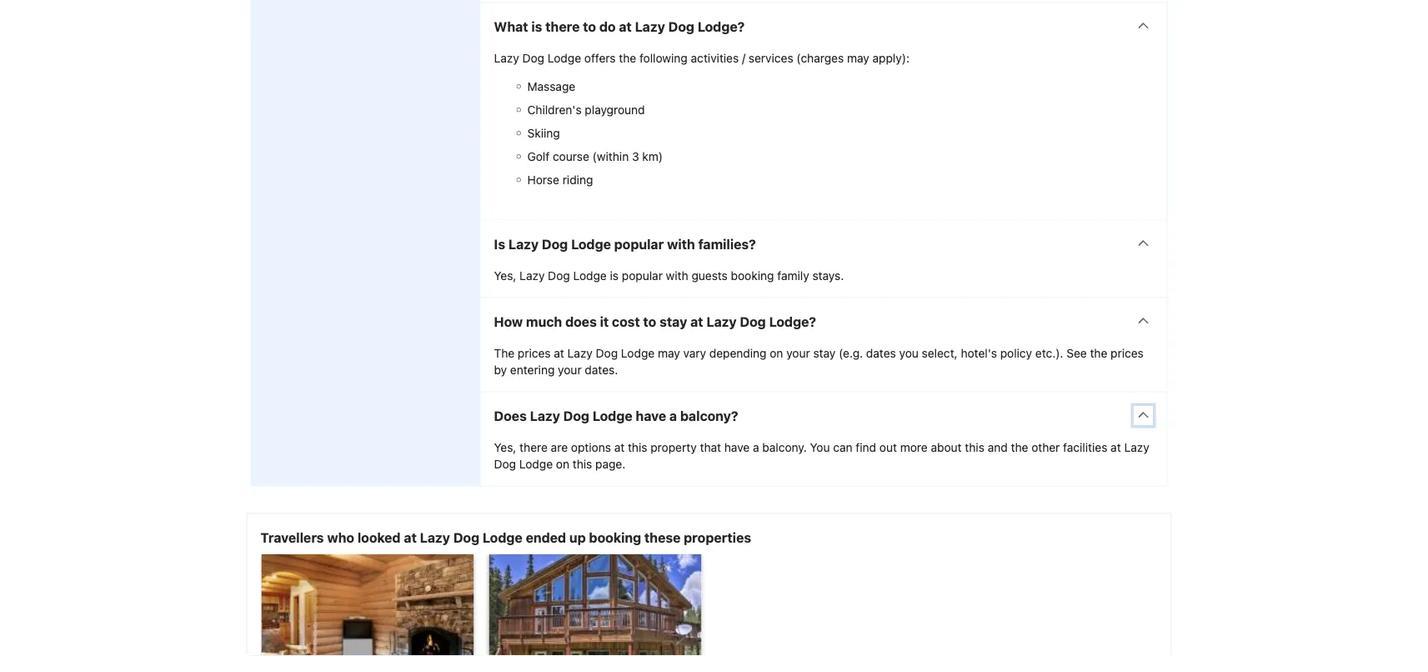 Task type: locate. For each thing, give the bounding box(es) containing it.
1 horizontal spatial is
[[610, 268, 619, 282]]

1 horizontal spatial on
[[770, 346, 783, 360]]

what
[[494, 18, 528, 34]]

2 vertical spatial the
[[1011, 440, 1028, 454]]

have inside dropdown button
[[636, 408, 666, 423]]

there left are
[[520, 440, 548, 454]]

have up the property
[[636, 408, 666, 423]]

1 vertical spatial on
[[556, 457, 569, 471]]

lodge? up the "activities"
[[698, 18, 745, 34]]

dog inside yes, there are options at this property that have a balcony. you can find out more about this and the other facilities at lazy dog lodge on this page.
[[494, 457, 516, 471]]

your down how much does it cost to stay at lazy dog lodge? dropdown button
[[786, 346, 810, 360]]

1 vertical spatial to
[[643, 313, 656, 329]]

have
[[636, 408, 666, 423], [724, 440, 750, 454]]

yes, there are options at this property that have a balcony. you can find out more about this and the other facilities at lazy dog lodge on this page.
[[494, 440, 1150, 471]]

see
[[1067, 346, 1087, 360]]

the
[[619, 51, 636, 65], [1090, 346, 1108, 360], [1011, 440, 1028, 454]]

prices right see
[[1111, 346, 1144, 360]]

1 prices from the left
[[518, 346, 551, 360]]

this down options on the left bottom
[[573, 457, 592, 471]]

lazy
[[635, 18, 665, 34], [494, 51, 519, 65], [508, 236, 539, 252], [520, 268, 545, 282], [706, 313, 737, 329], [567, 346, 593, 360], [530, 408, 560, 423], [1124, 440, 1150, 454], [420, 529, 450, 545]]

skiing
[[527, 126, 560, 140]]

0 horizontal spatial prices
[[518, 346, 551, 360]]

0 vertical spatial popular
[[614, 236, 664, 252]]

your left dates.
[[558, 363, 582, 376]]

with
[[667, 236, 695, 252], [666, 268, 688, 282]]

yes, for does
[[494, 440, 516, 454]]

at inside the prices at lazy dog lodge may vary depending on your stay (e.g. dates you select, hotel's policy etc.). see the prices by entering your dates.
[[554, 346, 564, 360]]

1 vertical spatial there
[[520, 440, 548, 454]]

2 yes, from the top
[[494, 440, 516, 454]]

the right offers
[[619, 51, 636, 65]]

1 horizontal spatial booking
[[731, 268, 774, 282]]

these
[[644, 529, 681, 545]]

lazy inside yes, there are options at this property that have a balcony. you can find out more about this and the other facilities at lazy dog lodge on this page.
[[1124, 440, 1150, 454]]

there
[[545, 18, 580, 34], [520, 440, 548, 454]]

prices up entering
[[518, 346, 551, 360]]

popular up yes, lazy dog lodge is popular with guests booking family stays.
[[614, 236, 664, 252]]

2 horizontal spatial the
[[1090, 346, 1108, 360]]

yes, inside yes, there are options at this property that have a balcony. you can find out more about this and the other facilities at lazy dog lodge on this page.
[[494, 440, 516, 454]]

more
[[900, 440, 928, 454]]

0 vertical spatial may
[[847, 51, 869, 65]]

0 vertical spatial your
[[786, 346, 810, 360]]

on
[[770, 346, 783, 360], [556, 457, 569, 471]]

stay inside dropdown button
[[660, 313, 687, 329]]

lazy up "depending"
[[706, 313, 737, 329]]

this left and
[[965, 440, 985, 454]]

hotel's
[[961, 346, 997, 360]]

dog up the following
[[668, 18, 694, 34]]

dog up "depending"
[[740, 313, 766, 329]]

1 horizontal spatial have
[[724, 440, 750, 454]]

prices
[[518, 346, 551, 360], [1111, 346, 1144, 360]]

yes, down does
[[494, 440, 516, 454]]

lazy right the facilities at right bottom
[[1124, 440, 1150, 454]]

does lazy dog lodge have a balcony?
[[494, 408, 738, 423]]

children's playground
[[527, 103, 645, 116]]

1 horizontal spatial to
[[643, 313, 656, 329]]

it
[[600, 313, 609, 329]]

1 vertical spatial lodge?
[[769, 313, 816, 329]]

family
[[777, 268, 809, 282]]

lazy up the following
[[635, 18, 665, 34]]

0 vertical spatial with
[[667, 236, 695, 252]]

yes,
[[494, 268, 516, 282], [494, 440, 516, 454]]

1 horizontal spatial stay
[[813, 346, 836, 360]]

a left balcony.
[[753, 440, 759, 454]]

you
[[899, 346, 919, 360]]

riding
[[563, 173, 593, 186]]

lazy up dates.
[[567, 346, 593, 360]]

1 vertical spatial booking
[[589, 529, 641, 545]]

who
[[327, 529, 354, 545]]

to
[[583, 18, 596, 34], [643, 313, 656, 329]]

a up the property
[[669, 408, 677, 423]]

page.
[[595, 457, 626, 471]]

there inside what is there to do at lazy dog lodge? dropdown button
[[545, 18, 580, 34]]

1 horizontal spatial prices
[[1111, 346, 1144, 360]]

dog up options on the left bottom
[[563, 408, 589, 423]]

with up yes, lazy dog lodge is popular with guests booking family stays.
[[667, 236, 695, 252]]

0 vertical spatial is
[[531, 18, 542, 34]]

stay inside the prices at lazy dog lodge may vary depending on your stay (e.g. dates you select, hotel's policy etc.). see the prices by entering your dates.
[[813, 346, 836, 360]]

2 prices from the left
[[1111, 346, 1144, 360]]

0 horizontal spatial to
[[583, 18, 596, 34]]

(e.g.
[[839, 346, 863, 360]]

1 vertical spatial may
[[658, 346, 680, 360]]

depending
[[709, 346, 767, 360]]

at inside how much does it cost to stay at lazy dog lodge? dropdown button
[[690, 313, 703, 329]]

stays.
[[812, 268, 844, 282]]

1 vertical spatial stay
[[813, 346, 836, 360]]

lodge up massage
[[548, 51, 581, 65]]

this
[[628, 440, 647, 454], [965, 440, 985, 454], [573, 457, 592, 471]]

lodge down are
[[519, 457, 553, 471]]

at right do
[[619, 18, 632, 34]]

0 vertical spatial on
[[770, 346, 783, 360]]

have right that
[[724, 440, 750, 454]]

the inside yes, there are options at this property that have a balcony. you can find out more about this and the other facilities at lazy dog lodge on this page.
[[1011, 440, 1028, 454]]

dog down does
[[494, 457, 516, 471]]

that
[[700, 440, 721, 454]]

a inside dropdown button
[[669, 408, 677, 423]]

1 vertical spatial have
[[724, 440, 750, 454]]

the
[[494, 346, 515, 360]]

accordion control element
[[480, 0, 1168, 486]]

3
[[632, 149, 639, 163]]

may left the apply):
[[847, 51, 869, 65]]

lodge
[[548, 51, 581, 65], [571, 236, 611, 252], [573, 268, 607, 282], [621, 346, 655, 360], [593, 408, 633, 423], [519, 457, 553, 471], [483, 529, 523, 545]]

dog right is
[[542, 236, 568, 252]]

1 vertical spatial the
[[1090, 346, 1108, 360]]

1 yes, from the top
[[494, 268, 516, 282]]

0 horizontal spatial booking
[[589, 529, 641, 545]]

up
[[569, 529, 586, 545]]

dog
[[668, 18, 694, 34], [522, 51, 544, 65], [542, 236, 568, 252], [548, 268, 570, 282], [740, 313, 766, 329], [596, 346, 618, 360], [563, 408, 589, 423], [494, 457, 516, 471], [453, 529, 479, 545]]

0 horizontal spatial have
[[636, 408, 666, 423]]

a
[[669, 408, 677, 423], [753, 440, 759, 454]]

yes, down is
[[494, 268, 516, 282]]

may
[[847, 51, 869, 65], [658, 346, 680, 360]]

popular
[[614, 236, 664, 252], [622, 268, 663, 282]]

at right the facilities at right bottom
[[1111, 440, 1121, 454]]

is lazy dog lodge popular with families? button
[[481, 220, 1167, 267]]

1 vertical spatial is
[[610, 268, 619, 282]]

stay left (e.g.
[[813, 346, 836, 360]]

families?
[[698, 236, 756, 252]]

there left do
[[545, 18, 580, 34]]

on right "depending"
[[770, 346, 783, 360]]

looked
[[358, 529, 401, 545]]

lodge up options on the left bottom
[[593, 408, 633, 423]]

lodge inside yes, there are options at this property that have a balcony. you can find out more about this and the other facilities at lazy dog lodge on this page.
[[519, 457, 553, 471]]

0 vertical spatial have
[[636, 408, 666, 423]]

to left do
[[583, 18, 596, 34]]

0 horizontal spatial this
[[573, 457, 592, 471]]

options
[[571, 440, 611, 454]]

this left the property
[[628, 440, 647, 454]]

0 horizontal spatial may
[[658, 346, 680, 360]]

how much does it cost to stay at lazy dog lodge? button
[[481, 298, 1167, 345]]

1 horizontal spatial the
[[1011, 440, 1028, 454]]

to right cost
[[643, 313, 656, 329]]

0 vertical spatial booking
[[731, 268, 774, 282]]

on down are
[[556, 457, 569, 471]]

lodge down riding
[[571, 236, 611, 252]]

is down is lazy dog lodge popular with families?
[[610, 268, 619, 282]]

popular down is lazy dog lodge popular with families?
[[622, 268, 663, 282]]

1 horizontal spatial may
[[847, 51, 869, 65]]

0 vertical spatial stay
[[660, 313, 687, 329]]

out
[[880, 440, 897, 454]]

lodge? down the family
[[769, 313, 816, 329]]

booking
[[731, 268, 774, 282], [589, 529, 641, 545]]

0 vertical spatial the
[[619, 51, 636, 65]]

lodge?
[[698, 18, 745, 34], [769, 313, 816, 329]]

you
[[810, 440, 830, 454]]

at
[[619, 18, 632, 34], [690, 313, 703, 329], [554, 346, 564, 360], [614, 440, 625, 454], [1111, 440, 1121, 454], [404, 529, 417, 545]]

travellers
[[261, 529, 324, 545]]

0 vertical spatial there
[[545, 18, 580, 34]]

apply):
[[873, 51, 910, 65]]

1 vertical spatial yes,
[[494, 440, 516, 454]]

facilities
[[1063, 440, 1108, 454]]

lazy down what
[[494, 51, 519, 65]]

lazy up 'much'
[[520, 268, 545, 282]]

dog left ended
[[453, 529, 479, 545]]

lodge down cost
[[621, 346, 655, 360]]

the inside the prices at lazy dog lodge may vary depending on your stay (e.g. dates you select, hotel's policy etc.). see the prices by entering your dates.
[[1090, 346, 1108, 360]]

is right what
[[531, 18, 542, 34]]

with left guests
[[666, 268, 688, 282]]

1 vertical spatial your
[[558, 363, 582, 376]]

horse riding
[[527, 173, 593, 186]]

activities
[[691, 51, 739, 65]]

0 horizontal spatial on
[[556, 457, 569, 471]]

can
[[833, 440, 853, 454]]

1 horizontal spatial this
[[628, 440, 647, 454]]

the right and
[[1011, 440, 1028, 454]]

do
[[599, 18, 616, 34]]

at up vary
[[690, 313, 703, 329]]

1 vertical spatial popular
[[622, 268, 663, 282]]

with inside dropdown button
[[667, 236, 695, 252]]

at up entering
[[554, 346, 564, 360]]

dog up dates.
[[596, 346, 618, 360]]

1 horizontal spatial a
[[753, 440, 759, 454]]

the right see
[[1090, 346, 1108, 360]]

stay up vary
[[660, 313, 687, 329]]

0 horizontal spatial stay
[[660, 313, 687, 329]]

yes, lazy dog lodge is popular with guests booking family stays.
[[494, 268, 844, 282]]

0 vertical spatial a
[[669, 408, 677, 423]]

may left vary
[[658, 346, 680, 360]]

lazy dog lodge offers the following activities / services (charges may apply):
[[494, 51, 910, 65]]

0 horizontal spatial lodge?
[[698, 18, 745, 34]]

1 vertical spatial a
[[753, 440, 759, 454]]

your
[[786, 346, 810, 360], [558, 363, 582, 376]]

0 vertical spatial yes,
[[494, 268, 516, 282]]

a inside yes, there are options at this property that have a balcony. you can find out more about this and the other facilities at lazy dog lodge on this page.
[[753, 440, 759, 454]]

booking down families?
[[731, 268, 774, 282]]

booking right up at the bottom
[[589, 529, 641, 545]]

ended
[[526, 529, 566, 545]]

is
[[531, 18, 542, 34], [610, 268, 619, 282]]

0 horizontal spatial a
[[669, 408, 677, 423]]

0 horizontal spatial is
[[531, 18, 542, 34]]

1 horizontal spatial your
[[786, 346, 810, 360]]



Task type: describe. For each thing, give the bounding box(es) containing it.
have inside yes, there are options at this property that have a balcony. you can find out more about this and the other facilities at lazy dog lodge on this page.
[[724, 440, 750, 454]]

much
[[526, 313, 562, 329]]

about
[[931, 440, 962, 454]]

there inside yes, there are options at this property that have a balcony. you can find out more about this and the other facilities at lazy dog lodge on this page.
[[520, 440, 548, 454]]

at inside what is there to do at lazy dog lodge? dropdown button
[[619, 18, 632, 34]]

are
[[551, 440, 568, 454]]

is inside dropdown button
[[531, 18, 542, 34]]

is
[[494, 236, 505, 252]]

may inside the prices at lazy dog lodge may vary depending on your stay (e.g. dates you select, hotel's policy etc.). see the prices by entering your dates.
[[658, 346, 680, 360]]

0 horizontal spatial your
[[558, 363, 582, 376]]

property
[[651, 440, 697, 454]]

popular inside dropdown button
[[614, 236, 664, 252]]

following
[[639, 51, 688, 65]]

does
[[494, 408, 527, 423]]

does
[[565, 313, 597, 329]]

balcony?
[[680, 408, 738, 423]]

services
[[749, 51, 793, 65]]

dates.
[[585, 363, 618, 376]]

(within
[[593, 149, 629, 163]]

cost
[[612, 313, 640, 329]]

find
[[856, 440, 876, 454]]

2 horizontal spatial this
[[965, 440, 985, 454]]

at right looked
[[404, 529, 417, 545]]

lazy up are
[[530, 408, 560, 423]]

lodge up the does
[[573, 268, 607, 282]]

dog up 'much'
[[548, 268, 570, 282]]

0 vertical spatial to
[[583, 18, 596, 34]]

lazy right is
[[508, 236, 539, 252]]

offers
[[584, 51, 616, 65]]

booking inside accordion control element
[[731, 268, 774, 282]]

and
[[988, 440, 1008, 454]]

what is there to do at lazy dog lodge?
[[494, 18, 745, 34]]

on inside the prices at lazy dog lodge may vary depending on your stay (e.g. dates you select, hotel's policy etc.). see the prices by entering your dates.
[[770, 346, 783, 360]]

how much does it cost to stay at lazy dog lodge?
[[494, 313, 816, 329]]

properties
[[684, 529, 751, 545]]

golf
[[527, 149, 550, 163]]

playground
[[585, 103, 645, 116]]

the prices at lazy dog lodge may vary depending on your stay (e.g. dates you select, hotel's policy etc.). see the prices by entering your dates.
[[494, 346, 1144, 376]]

does lazy dog lodge have a balcony? button
[[481, 392, 1167, 439]]

guests
[[692, 268, 728, 282]]

course
[[553, 149, 589, 163]]

0 vertical spatial lodge?
[[698, 18, 745, 34]]

other
[[1032, 440, 1060, 454]]

massage
[[527, 79, 575, 93]]

horse
[[527, 173, 559, 186]]

lodge left ended
[[483, 529, 523, 545]]

what is there to do at lazy dog lodge? button
[[481, 3, 1167, 50]]

dog up massage
[[522, 51, 544, 65]]

policy
[[1000, 346, 1032, 360]]

dog inside the prices at lazy dog lodge may vary depending on your stay (e.g. dates you select, hotel's policy etc.). see the prices by entering your dates.
[[596, 346, 618, 360]]

0 horizontal spatial the
[[619, 51, 636, 65]]

1 vertical spatial with
[[666, 268, 688, 282]]

lazy right looked
[[420, 529, 450, 545]]

at up page.
[[614, 440, 625, 454]]

vary
[[683, 346, 706, 360]]

lodge inside the prices at lazy dog lodge may vary depending on your stay (e.g. dates you select, hotel's policy etc.). see the prices by entering your dates.
[[621, 346, 655, 360]]

is lazy dog lodge popular with families?
[[494, 236, 756, 252]]

by
[[494, 363, 507, 376]]

km)
[[642, 149, 663, 163]]

entering
[[510, 363, 555, 376]]

yes, for is
[[494, 268, 516, 282]]

1 horizontal spatial lodge?
[[769, 313, 816, 329]]

children's
[[527, 103, 582, 116]]

dates
[[866, 346, 896, 360]]

etc.).
[[1035, 346, 1063, 360]]

how
[[494, 313, 523, 329]]

balcony.
[[762, 440, 807, 454]]

on inside yes, there are options at this property that have a balcony. you can find out more about this and the other facilities at lazy dog lodge on this page.
[[556, 457, 569, 471]]

select,
[[922, 346, 958, 360]]

lazy inside the prices at lazy dog lodge may vary depending on your stay (e.g. dates you select, hotel's policy etc.). see the prices by entering your dates.
[[567, 346, 593, 360]]

golf course (within 3 km)
[[527, 149, 663, 163]]

/
[[742, 51, 745, 65]]

(charges
[[797, 51, 844, 65]]

travellers who looked at lazy dog lodge ended up booking these properties
[[261, 529, 751, 545]]



Task type: vqa. For each thing, say whether or not it's contained in the screenshot.
bottom the the
yes



